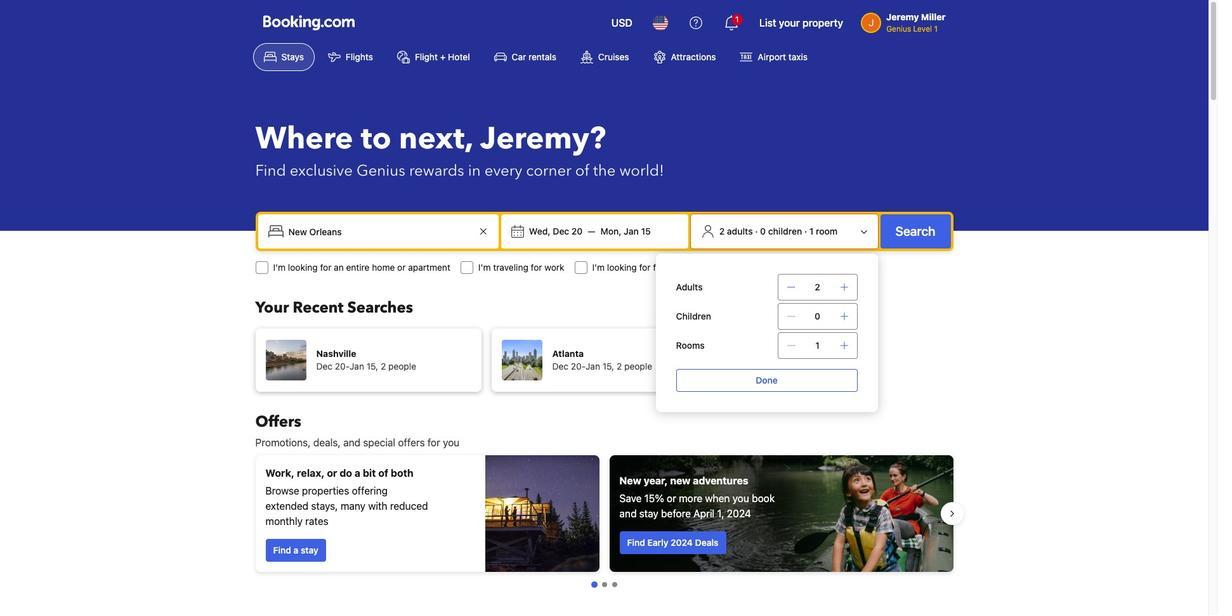Task type: describe. For each thing, give the bounding box(es) containing it.
1 inside jeremy miller genius level 1
[[934, 24, 938, 34]]

deals
[[695, 537, 718, 548]]

miller
[[921, 11, 946, 22]]

done
[[756, 375, 778, 386]]

dec for nashville
[[316, 361, 332, 372]]

find early 2024 deals link
[[619, 532, 726, 554]]

1,
[[717, 508, 724, 520]]

when
[[705, 493, 730, 504]]

work, relax, or do a bit of both browse properties offering extended stays, many with reduced monthly rates
[[265, 468, 428, 527]]

airport
[[758, 51, 786, 62]]

a photo of a couple standing in front of a cabin in a forest at night image
[[485, 455, 599, 572]]

for inside offers promotions, deals, and special offers for you
[[427, 437, 440, 449]]

dec for atlanta
[[552, 361, 568, 372]]

every
[[484, 161, 522, 181]]

browse
[[265, 485, 299, 497]]

of inside the where to next, jeremy? find exclusive genius rewards in every corner of the world!
[[575, 161, 589, 181]]

do
[[340, 468, 352, 479]]

people for nashville dec 20-jan 15, 2 people
[[388, 361, 416, 372]]

genius inside jeremy miller genius level 1
[[886, 24, 911, 34]]

list your property link
[[752, 8, 851, 38]]

both
[[391, 468, 414, 479]]

nashville dec 20-jan 15, 2 people
[[316, 348, 416, 372]]

you inside new year, new adventures save 15% or more when you book and stay before april 1, 2024
[[733, 493, 749, 504]]

20- for nashville
[[335, 361, 350, 372]]

flights
[[346, 51, 373, 62]]

offering
[[352, 485, 388, 497]]

or for save
[[667, 493, 676, 504]]

traveling
[[493, 262, 528, 273]]

extended
[[265, 501, 308, 512]]

15%
[[644, 493, 664, 504]]

property
[[802, 17, 843, 29]]

adventures
[[693, 475, 748, 487]]

more
[[679, 493, 702, 504]]

mon, jan 15 button
[[595, 220, 656, 243]]

jeremy?
[[480, 118, 606, 160]]

jeremy miller genius level 1
[[886, 11, 946, 34]]

properties
[[302, 485, 349, 497]]

booking.com image
[[263, 15, 354, 30]]

bit
[[363, 468, 376, 479]]

stays,
[[311, 501, 338, 512]]

children
[[768, 226, 802, 237]]

your
[[779, 17, 800, 29]]

wed,
[[529, 226, 550, 237]]

save
[[619, 493, 642, 504]]

jan for atlanta dec 20-jan 15, 2 people
[[586, 361, 600, 372]]

Where are you going? field
[[283, 220, 476, 243]]

0 inside dropdown button
[[760, 226, 766, 237]]

flights link
[[317, 43, 384, 71]]

find a stay
[[273, 545, 318, 556]]

or for entire
[[397, 262, 406, 273]]

adults
[[676, 282, 703, 292]]

list
[[759, 17, 776, 29]]

i'm for i'm looking for an entire home or apartment
[[273, 262, 286, 273]]

room
[[816, 226, 838, 237]]

0 horizontal spatial stay
[[301, 545, 318, 556]]

looking for i'm
[[607, 262, 637, 273]]

an
[[334, 262, 344, 273]]

2 · from the left
[[804, 226, 807, 237]]

for for an
[[320, 262, 331, 273]]

stays
[[281, 51, 304, 62]]

find for work, relax, or do a bit of both browse properties offering extended stays, many with reduced monthly rates
[[273, 545, 291, 556]]

0 horizontal spatial a
[[293, 545, 298, 556]]

and inside new year, new adventures save 15% or more when you book and stay before april 1, 2024
[[619, 508, 637, 520]]

1 button
[[716, 8, 747, 38]]

i'm looking for flights
[[592, 262, 678, 273]]

early
[[647, 537, 668, 548]]

2 horizontal spatial jan
[[624, 226, 639, 237]]

mon,
[[600, 226, 621, 237]]

list your property
[[759, 17, 843, 29]]

2 adults · 0 children · 1 room
[[719, 226, 838, 237]]

offers
[[255, 412, 301, 433]]

flight + hotel
[[415, 51, 470, 62]]

of inside work, relax, or do a bit of both browse properties offering extended stays, many with reduced monthly rates
[[378, 468, 388, 479]]

1 up done button
[[815, 340, 820, 351]]

1 vertical spatial 0
[[815, 311, 820, 322]]

i'm
[[592, 262, 605, 273]]

to
[[361, 118, 391, 160]]

wed, dec 20 button
[[524, 220, 588, 243]]

new
[[670, 475, 691, 487]]

find early 2024 deals
[[627, 537, 718, 548]]

your recent searches
[[255, 298, 413, 318]]

attractions
[[671, 51, 716, 62]]

rates
[[305, 516, 328, 527]]

level
[[913, 24, 932, 34]]

flight + hotel link
[[386, 43, 481, 71]]

flights
[[653, 262, 678, 273]]

rewards
[[409, 161, 464, 181]]

dec for wed,
[[553, 226, 569, 237]]

i'm for i'm traveling for work
[[478, 262, 491, 273]]

adults
[[727, 226, 753, 237]]

corner
[[526, 161, 571, 181]]

car rentals
[[512, 51, 556, 62]]

entire
[[346, 262, 370, 273]]

genius inside the where to next, jeremy? find exclusive genius rewards in every corner of the world!
[[356, 161, 405, 181]]

2 inside nashville dec 20-jan 15, 2 people
[[381, 361, 386, 372]]

year,
[[644, 475, 668, 487]]



Task type: vqa. For each thing, say whether or not it's contained in the screenshot.
first 'people' from the left
yes



Task type: locate. For each thing, give the bounding box(es) containing it.
offers promotions, deals, and special offers for you
[[255, 412, 459, 449]]

search button
[[880, 214, 951, 249]]

0 horizontal spatial 15,
[[367, 361, 378, 372]]

1 vertical spatial stay
[[301, 545, 318, 556]]

0
[[760, 226, 766, 237], [815, 311, 820, 322]]

home
[[372, 262, 395, 273]]

rentals
[[528, 51, 556, 62]]

0 vertical spatial a
[[355, 468, 360, 479]]

or inside new year, new adventures save 15% or more when you book and stay before april 1, 2024
[[667, 493, 676, 504]]

0 vertical spatial you
[[443, 437, 459, 449]]

2 15, from the left
[[603, 361, 614, 372]]

0 horizontal spatial of
[[378, 468, 388, 479]]

for right 'offers'
[[427, 437, 440, 449]]

2 inside atlanta dec 20-jan 15, 2 people
[[617, 361, 622, 372]]

next,
[[399, 118, 473, 160]]

and inside offers promotions, deals, and special offers for you
[[343, 437, 360, 449]]

2 adults · 0 children · 1 room button
[[696, 220, 873, 244]]

1 vertical spatial or
[[327, 468, 337, 479]]

1 · from the left
[[755, 226, 758, 237]]

car rentals link
[[483, 43, 567, 71]]

1 i'm from the left
[[273, 262, 286, 273]]

0 vertical spatial or
[[397, 262, 406, 273]]

dec down nashville
[[316, 361, 332, 372]]

0 horizontal spatial 2024
[[671, 537, 693, 548]]

1 20- from the left
[[335, 361, 350, 372]]

stay down 15%
[[639, 508, 658, 520]]

1 vertical spatial genius
[[356, 161, 405, 181]]

0 vertical spatial and
[[343, 437, 360, 449]]

dec
[[553, 226, 569, 237], [316, 361, 332, 372], [552, 361, 568, 372]]

2 inside dropdown button
[[719, 226, 725, 237]]

find a stay link
[[265, 539, 326, 562]]

·
[[755, 226, 758, 237], [804, 226, 807, 237]]

20- down nashville
[[335, 361, 350, 372]]

looking left an
[[288, 262, 318, 273]]

a down monthly
[[293, 545, 298, 556]]

+
[[440, 51, 446, 62]]

1 horizontal spatial of
[[575, 161, 589, 181]]

1 left room
[[809, 226, 814, 237]]

0 horizontal spatial genius
[[356, 161, 405, 181]]

1 vertical spatial and
[[619, 508, 637, 520]]

jan
[[624, 226, 639, 237], [350, 361, 364, 372], [586, 361, 600, 372]]

1 horizontal spatial 15,
[[603, 361, 614, 372]]

jan for nashville dec 20-jan 15, 2 people
[[350, 361, 364, 372]]

a right do
[[355, 468, 360, 479]]

1 horizontal spatial and
[[619, 508, 637, 520]]

people
[[388, 361, 416, 372], [624, 361, 652, 372]]

0 vertical spatial 2024
[[727, 508, 751, 520]]

15, for nashville
[[367, 361, 378, 372]]

looking
[[288, 262, 318, 273], [607, 262, 637, 273]]

special
[[363, 437, 395, 449]]

0 horizontal spatial 20-
[[335, 361, 350, 372]]

searches
[[347, 298, 413, 318]]

1 horizontal spatial jan
[[586, 361, 600, 372]]

apartment
[[408, 262, 450, 273]]

of left the at the top of the page
[[575, 161, 589, 181]]

2 i'm from the left
[[478, 262, 491, 273]]

your account menu jeremy miller genius level 1 element
[[861, 6, 951, 35]]

find down monthly
[[273, 545, 291, 556]]

1 horizontal spatial people
[[624, 361, 652, 372]]

or
[[397, 262, 406, 273], [327, 468, 337, 479], [667, 493, 676, 504]]

1 people from the left
[[388, 361, 416, 372]]

1 vertical spatial you
[[733, 493, 749, 504]]

jan inside nashville dec 20-jan 15, 2 people
[[350, 361, 364, 372]]

atlanta dec 20-jan 15, 2 people
[[552, 348, 652, 372]]

stay inside new year, new adventures save 15% or more when you book and stay before april 1, 2024
[[639, 508, 658, 520]]

a inside work, relax, or do a bit of both browse properties offering extended stays, many with reduced monthly rates
[[355, 468, 360, 479]]

2 vertical spatial or
[[667, 493, 676, 504]]

15, inside nashville dec 20-jan 15, 2 people
[[367, 361, 378, 372]]

0 horizontal spatial 0
[[760, 226, 766, 237]]

1 horizontal spatial ·
[[804, 226, 807, 237]]

20- inside atlanta dec 20-jan 15, 2 people
[[571, 361, 586, 372]]

your
[[255, 298, 289, 318]]

people inside atlanta dec 20-jan 15, 2 people
[[624, 361, 652, 372]]

find inside the where to next, jeremy? find exclusive genius rewards in every corner of the world!
[[255, 161, 286, 181]]

stay down rates
[[301, 545, 318, 556]]

0 horizontal spatial and
[[343, 437, 360, 449]]

dec inside atlanta dec 20-jan 15, 2 people
[[552, 361, 568, 372]]

1 down miller
[[934, 24, 938, 34]]

for left work
[[531, 262, 542, 273]]

reduced
[[390, 501, 428, 512]]

april
[[693, 508, 714, 520]]

car
[[512, 51, 526, 62]]

1 vertical spatial a
[[293, 545, 298, 556]]

2024 inside new year, new adventures save 15% or more when you book and stay before april 1, 2024
[[727, 508, 751, 520]]

cruises
[[598, 51, 629, 62]]

usd
[[611, 17, 632, 29]]

wed, dec 20 — mon, jan 15
[[529, 226, 651, 237]]

people for atlanta dec 20-jan 15, 2 people
[[624, 361, 652, 372]]

work,
[[265, 468, 295, 479]]

or inside work, relax, or do a bit of both browse properties offering extended stays, many with reduced monthly rates
[[327, 468, 337, 479]]

usd button
[[604, 8, 640, 38]]

of right bit
[[378, 468, 388, 479]]

rooms
[[676, 340, 705, 351]]

exclusive
[[290, 161, 353, 181]]

—
[[588, 226, 595, 237]]

dec inside nashville dec 20-jan 15, 2 people
[[316, 361, 332, 372]]

genius down jeremy
[[886, 24, 911, 34]]

region containing work, relax, or do a bit of both
[[245, 450, 963, 577]]

0 horizontal spatial people
[[388, 361, 416, 372]]

0 vertical spatial 0
[[760, 226, 766, 237]]

you left book at the bottom of page
[[733, 493, 749, 504]]

· right children
[[804, 226, 807, 237]]

jeremy
[[886, 11, 919, 22]]

0 vertical spatial of
[[575, 161, 589, 181]]

20-
[[335, 361, 350, 372], [571, 361, 586, 372]]

recent
[[293, 298, 344, 318]]

region
[[245, 450, 963, 577]]

atlanta
[[552, 348, 584, 359]]

for for flights
[[639, 262, 651, 273]]

i'm looking for an entire home or apartment
[[273, 262, 450, 273]]

flight
[[415, 51, 438, 62]]

20- down "atlanta"
[[571, 361, 586, 372]]

15, inside atlanta dec 20-jan 15, 2 people
[[603, 361, 614, 372]]

relax,
[[297, 468, 325, 479]]

20
[[572, 226, 583, 237]]

i'm left traveling
[[478, 262, 491, 273]]

the
[[593, 161, 616, 181]]

genius down to
[[356, 161, 405, 181]]

1 horizontal spatial genius
[[886, 24, 911, 34]]

0 horizontal spatial you
[[443, 437, 459, 449]]

1 15, from the left
[[367, 361, 378, 372]]

people inside nashville dec 20-jan 15, 2 people
[[388, 361, 416, 372]]

airport taxis link
[[729, 43, 818, 71]]

and
[[343, 437, 360, 449], [619, 508, 637, 520]]

i'm traveling for work
[[478, 262, 564, 273]]

0 vertical spatial stay
[[639, 508, 658, 520]]

2 horizontal spatial or
[[667, 493, 676, 504]]

attractions link
[[642, 43, 727, 71]]

for for work
[[531, 262, 542, 273]]

20- for atlanta
[[571, 361, 586, 372]]

1 horizontal spatial looking
[[607, 262, 637, 273]]

looking for i'm
[[288, 262, 318, 273]]

2024 right early
[[671, 537, 693, 548]]

offers
[[398, 437, 425, 449]]

or right home
[[397, 262, 406, 273]]

progress bar
[[591, 582, 617, 588]]

1 horizontal spatial 2024
[[727, 508, 751, 520]]

1 horizontal spatial 0
[[815, 311, 820, 322]]

many
[[341, 501, 365, 512]]

20- inside nashville dec 20-jan 15, 2 people
[[335, 361, 350, 372]]

15
[[641, 226, 651, 237]]

book
[[752, 493, 775, 504]]

you inside offers promotions, deals, and special offers for you
[[443, 437, 459, 449]]

find for new year, new adventures save 15% or more when you book and stay before april 1, 2024
[[627, 537, 645, 548]]

or up before
[[667, 493, 676, 504]]

1 left list
[[735, 15, 739, 24]]

2024 right the 1,
[[727, 508, 751, 520]]

0 horizontal spatial looking
[[288, 262, 318, 273]]

1 horizontal spatial or
[[397, 262, 406, 273]]

looking right i'm
[[607, 262, 637, 273]]

for left an
[[320, 262, 331, 273]]

15, for atlanta
[[603, 361, 614, 372]]

deals,
[[313, 437, 341, 449]]

for
[[320, 262, 331, 273], [531, 262, 542, 273], [639, 262, 651, 273], [427, 437, 440, 449]]

you right 'offers'
[[443, 437, 459, 449]]

stays link
[[253, 43, 315, 71]]

in
[[468, 161, 481, 181]]

1 horizontal spatial stay
[[639, 508, 658, 520]]

promotions,
[[255, 437, 311, 449]]

before
[[661, 508, 691, 520]]

world!
[[619, 161, 664, 181]]

1 looking from the left
[[288, 262, 318, 273]]

for left flights
[[639, 262, 651, 273]]

· right "adults"
[[755, 226, 758, 237]]

taxis
[[788, 51, 808, 62]]

0 horizontal spatial or
[[327, 468, 337, 479]]

airport taxis
[[758, 51, 808, 62]]

nashville
[[316, 348, 356, 359]]

you
[[443, 437, 459, 449], [733, 493, 749, 504]]

a young girl and woman kayak on a river image
[[609, 455, 953, 572]]

dec down "atlanta"
[[552, 361, 568, 372]]

0 horizontal spatial ·
[[755, 226, 758, 237]]

and down save
[[619, 508, 637, 520]]

monthly
[[265, 516, 303, 527]]

find down where
[[255, 161, 286, 181]]

15,
[[367, 361, 378, 372], [603, 361, 614, 372]]

find left early
[[627, 537, 645, 548]]

dec left "20"
[[553, 226, 569, 237]]

0 vertical spatial genius
[[886, 24, 911, 34]]

work
[[545, 262, 564, 273]]

1 horizontal spatial i'm
[[478, 262, 491, 273]]

where
[[255, 118, 353, 160]]

a
[[355, 468, 360, 479], [293, 545, 298, 556]]

and right deals,
[[343, 437, 360, 449]]

done button
[[676, 369, 857, 392]]

i'm up your
[[273, 262, 286, 273]]

new year, new adventures save 15% or more when you book and stay before april 1, 2024
[[619, 475, 775, 520]]

jan inside atlanta dec 20-jan 15, 2 people
[[586, 361, 600, 372]]

where to next, jeremy? find exclusive genius rewards in every corner of the world!
[[255, 118, 664, 181]]

2 looking from the left
[[607, 262, 637, 273]]

1 horizontal spatial you
[[733, 493, 749, 504]]

1 horizontal spatial 20-
[[571, 361, 586, 372]]

0 horizontal spatial jan
[[350, 361, 364, 372]]

1 vertical spatial of
[[378, 468, 388, 479]]

2 20- from the left
[[571, 361, 586, 372]]

2 people from the left
[[624, 361, 652, 372]]

1 vertical spatial 2024
[[671, 537, 693, 548]]

cruises link
[[570, 43, 640, 71]]

1 horizontal spatial a
[[355, 468, 360, 479]]

or left do
[[327, 468, 337, 479]]

0 horizontal spatial i'm
[[273, 262, 286, 273]]



